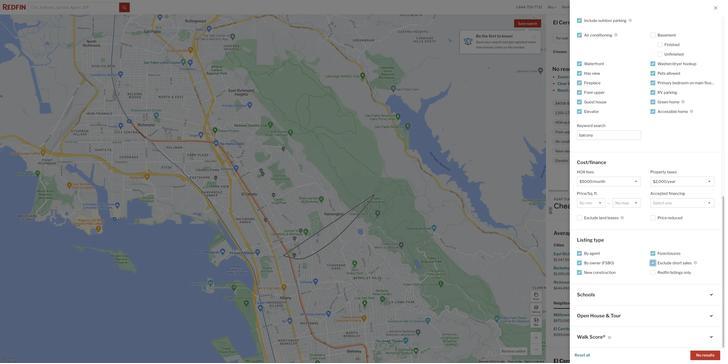 Task type: locate. For each thing, give the bounding box(es) containing it.
map down 'out'
[[575, 82, 583, 86]]

your down first
[[485, 40, 491, 44]]

search for save search
[[527, 22, 538, 26]]

sale inside the midtown homes for sale $875,000
[[590, 313, 597, 317]]

0 horizontal spatial conditioning
[[561, 140, 581, 144]]

homes inside kensington homes for sale $1,849,000
[[658, 266, 670, 271]]

for sale
[[557, 36, 569, 40]]

by for by owner (fsbo)
[[585, 261, 589, 265]]

homes up by owner (fsbo)
[[597, 252, 610, 256]]

townhouse, for townhouse, land
[[642, 101, 661, 106]]

fixer-uppers
[[556, 130, 576, 134]]

0 horizontal spatial pets
[[585, 149, 592, 153]]

0 horizontal spatial $4.5m
[[568, 101, 578, 106]]

remove green home image
[[603, 159, 606, 162]]

$4.5m down homes
[[595, 36, 606, 40]]

0 vertical spatial $4.5m
[[595, 36, 606, 40]]

to inside be the first to know! dialog
[[498, 34, 501, 38]]

0 vertical spatial main
[[696, 81, 704, 85]]

east
[[554, 252, 562, 256]]

0 vertical spatial redfin
[[609, 175, 620, 180]]

0 vertical spatial the
[[482, 34, 488, 38]]

$400k-$4.5m for remove $400k-$4.5m image
[[556, 101, 578, 106]]

ft. right sq.
[[581, 111, 584, 115]]

map inside zoom out clear the map boundary reset all filters or remove one of your filters below to see more homes
[[575, 82, 583, 86]]

allowed up primary bedroom on main floor
[[667, 71, 681, 76]]

to right "up" on the top of page
[[569, 121, 572, 125]]

/
[[666, 36, 667, 40]]

allowed left remove pets allowed image
[[592, 149, 605, 153]]

results
[[561, 66, 578, 72], [703, 353, 715, 358]]

0 vertical spatial green
[[658, 100, 669, 104]]

remove outline button
[[500, 348, 528, 356]]

report left ad
[[713, 190, 720, 193]]

below
[[637, 88, 648, 93]]

sale right "open"
[[590, 313, 597, 317]]

basement
[[658, 33, 677, 37]]

of left use
[[515, 360, 518, 363]]

by owner (fsbo)
[[585, 261, 615, 265]]

City, Address, School, Agent, ZIP search field
[[29, 3, 119, 12]]

el cerrito hills $999,000
[[554, 327, 580, 337]]

1 vertical spatial townhouse,
[[642, 101, 661, 106]]

report ad button
[[713, 190, 723, 194]]

main up remove washer/dryer hookup icon
[[654, 140, 661, 144]]

for up exclude short sales
[[663, 252, 668, 256]]

elevator up the $5,000/month
[[585, 109, 600, 114]]

1 horizontal spatial townhouse,
[[642, 101, 661, 106]]

by left owner
[[585, 261, 589, 265]]

google
[[498, 360, 505, 363]]

0 vertical spatial washer/dryer
[[658, 62, 683, 66]]

of
[[612, 88, 616, 93], [515, 360, 518, 363]]

1 vertical spatial no results
[[697, 353, 715, 358]]

redfin for redfin "link"
[[609, 175, 620, 180]]

studio+ for studio+ / 4+ ba
[[653, 36, 665, 40]]

tour
[[611, 313, 621, 319]]

homes down exclude short sales
[[658, 266, 670, 271]]

listing type
[[578, 237, 605, 243]]

map inside map button
[[534, 324, 539, 326]]

all
[[569, 88, 573, 93], [587, 353, 591, 358]]

ft. right 'price/sq.'
[[595, 191, 598, 196]]

prices
[[591, 230, 607, 236]]

remove studio+ image
[[605, 102, 608, 105]]

1 vertical spatial elevator
[[556, 159, 569, 163]]

keyword
[[578, 123, 593, 128]]

exclude up prices
[[585, 216, 599, 220]]

search inside button
[[527, 22, 538, 26]]

pets allowed up cost/finance
[[585, 149, 605, 153]]

1 vertical spatial fixer-
[[556, 130, 565, 134]]

view right "has"
[[592, 71, 601, 76]]

map down 'options'
[[534, 324, 539, 326]]

new construction
[[585, 270, 616, 275]]

remove guest house image
[[686, 150, 689, 153]]

pets up 'more'
[[658, 71, 666, 76]]

0 vertical spatial bedroom
[[673, 81, 689, 85]]

your right one on the top right of page
[[617, 88, 625, 93]]

hoa
[[556, 121, 563, 125], [578, 170, 586, 175]]

home up listing
[[576, 230, 590, 236]]

hookup down unfinished
[[684, 62, 697, 66]]

richmond up $644,450
[[554, 280, 573, 285]]

search
[[527, 22, 538, 26], [492, 40, 502, 44], [594, 123, 606, 128]]

0 vertical spatial guest house
[[585, 100, 607, 104]]

conditioning
[[591, 33, 613, 37], [561, 140, 581, 144]]

0 horizontal spatial reset
[[558, 88, 569, 93]]

rv
[[658, 90, 664, 95]]

cerrito
[[651, 175, 664, 180], [558, 327, 571, 332]]

sale right for
[[562, 36, 569, 40]]

air up have
[[556, 140, 561, 144]]

washer/dryer down unfinished
[[658, 62, 683, 66]]

1 vertical spatial land
[[600, 216, 607, 220]]

1 horizontal spatial map
[[534, 324, 539, 326]]

$629,000
[[636, 258, 652, 262]]

save inside button
[[519, 22, 526, 26]]

fireplace down 55+
[[594, 140, 608, 144]]

1 vertical spatial ca
[[646, 230, 654, 236]]

sale down short
[[677, 266, 684, 271]]

remove $400k-$4.5m image
[[581, 102, 584, 105]]

draw button
[[531, 290, 543, 302]]

0 horizontal spatial hoa
[[556, 121, 563, 125]]

green left remove townhouse, land image
[[658, 100, 669, 104]]

no inside button
[[697, 353, 702, 358]]

accepted financing
[[651, 191, 686, 196]]

1 vertical spatial ft.
[[595, 191, 598, 196]]

parking right rv
[[664, 90, 678, 95]]

list box
[[578, 177, 641, 186], [651, 177, 715, 186], [578, 198, 606, 208], [613, 198, 641, 208], [651, 198, 715, 208]]

redfin
[[609, 175, 620, 180], [658, 270, 670, 275]]

conditioning down uppers
[[561, 140, 581, 144]]

0 vertical spatial air conditioning
[[585, 33, 613, 37]]

0 horizontal spatial no results
[[553, 66, 578, 72]]

for inside the midtown homes for sale $875,000
[[584, 313, 589, 317]]

2 horizontal spatial to
[[648, 88, 652, 93]]

for down new
[[586, 280, 591, 285]]

richmond up $1,047,500
[[563, 252, 582, 256]]

guest right remove $400k-$4.5m image
[[585, 100, 595, 104]]

for down east richmond heights homes for sale $1,047,500
[[584, 266, 589, 271]]

0 horizontal spatial search
[[492, 40, 502, 44]]

for inside berkeley homes for sale $1,095,000
[[584, 266, 589, 271]]

0 vertical spatial map
[[575, 82, 583, 86]]

studio+ left the remove studio+ "icon"
[[591, 101, 603, 106]]

primary bedroom on main floor
[[658, 81, 713, 85]]

to inside zoom out clear the map boundary reset all filters or remove one of your filters below to see more homes
[[648, 88, 652, 93]]

list box for accepted financing
[[651, 198, 715, 208]]

air conditioning down homes
[[585, 33, 613, 37]]

house down upper
[[596, 100, 607, 104]]

search down 759-
[[527, 22, 538, 26]]

1 horizontal spatial the
[[508, 45, 513, 49]]

1 vertical spatial to
[[648, 88, 652, 93]]

844-
[[519, 5, 527, 9]]

—
[[608, 201, 611, 205]]

0 vertical spatial $400k-
[[583, 36, 595, 40]]

0 vertical spatial your
[[485, 40, 491, 44]]

1 horizontal spatial bedroom
[[673, 81, 689, 85]]

2 vertical spatial exclude
[[658, 261, 672, 265]]

ft.
[[581, 111, 584, 115], [595, 191, 598, 196]]

townhouse, left land
[[616, 36, 635, 40]]

save search
[[519, 22, 538, 26]]

1 vertical spatial primary
[[621, 140, 633, 144]]

studio+
[[653, 36, 665, 40], [591, 101, 603, 106]]

$4.5m inside $400k-$4.5m button
[[595, 36, 606, 40]]

the down the get
[[508, 45, 513, 49]]

homes up hills
[[571, 313, 583, 317]]

0 vertical spatial elevator
[[585, 109, 600, 114]]

studio+ / 4+ ba button
[[650, 33, 682, 43]]

midtown
[[554, 313, 570, 317]]

1 by from the top
[[585, 251, 589, 256]]

1 horizontal spatial redfin
[[658, 270, 670, 275]]

el for el cerrito, ca homes for sale
[[554, 19, 558, 26]]

for up the (fsbo)
[[610, 252, 616, 256]]

zoom out clear the map boundary reset all filters or remove one of your filters below to see more homes
[[558, 75, 683, 93]]

main for primary bedroom on main floor
[[696, 81, 704, 85]]

sale inside berkeley homes for sale $1,095,000
[[590, 266, 597, 271]]

for down exclude short sales
[[671, 266, 676, 271]]

california
[[625, 175, 642, 180]]

2 horizontal spatial on
[[690, 81, 695, 85]]

to left see
[[648, 88, 652, 93]]

1 horizontal spatial allowed
[[667, 71, 681, 76]]

search up 55+
[[594, 123, 606, 128]]

codes
[[596, 301, 608, 306]]

homes for sale $629,000
[[636, 252, 676, 262]]

0 vertical spatial parking
[[614, 18, 627, 23]]

save search button
[[515, 19, 542, 27]]

results inside button
[[703, 353, 715, 358]]

1 horizontal spatial your
[[617, 88, 625, 93]]

foreclosures
[[658, 251, 681, 256]]

$4.5m left remove $400k-$4.5m image
[[568, 101, 578, 106]]

washer/dryer hookup down primary bedroom on main
[[617, 149, 651, 153]]

list box for property taxes
[[651, 177, 715, 186]]

0 vertical spatial to
[[498, 34, 501, 38]]

sale inside kensington homes for sale $1,849,000
[[677, 266, 684, 271]]

save
[[519, 22, 526, 26], [477, 40, 484, 44]]

0 vertical spatial save
[[519, 22, 526, 26]]

map right a
[[535, 360, 539, 363]]

redfin link
[[609, 175, 620, 180]]

2 by from the top
[[585, 261, 589, 265]]

townhouse, inside 'townhouse, land' button
[[616, 36, 635, 40]]

0 horizontal spatial on
[[504, 45, 508, 49]]

remove
[[502, 349, 515, 354]]

richmond homes for sale $644,450
[[554, 280, 599, 290]]

filters down clear the map boundary button
[[574, 88, 585, 93]]

air
[[585, 33, 590, 37], [556, 140, 561, 144]]

for left house
[[584, 313, 589, 317]]

0 vertical spatial guest
[[585, 100, 595, 104]]

green
[[658, 100, 669, 104], [582, 159, 591, 163]]

advertisement
[[549, 189, 569, 193]]

$400k-$4.5m up 1,100-2,750 sq. ft.
[[556, 101, 578, 106]]

green home up fees
[[582, 159, 601, 163]]

0 horizontal spatial ca
[[579, 19, 587, 26]]

hoa left fees
[[578, 170, 586, 175]]

map left data
[[479, 360, 484, 363]]

boundary
[[584, 82, 601, 86]]

2 vertical spatial search
[[594, 123, 606, 128]]

contract/pending
[[629, 111, 656, 115]]

hoa for hoa up to $5,000/month
[[556, 121, 563, 125]]

2,750
[[566, 111, 575, 115]]

1 vertical spatial main
[[654, 140, 661, 144]]

el for el cerrito
[[647, 175, 650, 180]]

finished
[[665, 42, 680, 47]]

hookup
[[684, 62, 697, 66], [640, 149, 651, 153]]

homes inside save your search and get updated when new homes come on the market.
[[484, 45, 494, 49]]

el right "california"
[[647, 175, 650, 180]]

home
[[670, 100, 680, 104], [678, 109, 689, 114], [592, 159, 601, 163], [576, 230, 590, 236]]

homes inside zoom out clear the map boundary reset all filters or remove one of your filters below to see more homes
[[670, 88, 683, 93]]

$400k-$4.5m down homes
[[583, 36, 606, 40]]

air conditioning down uppers
[[556, 140, 581, 144]]

el up $999,000
[[554, 327, 558, 332]]

cerrito inside el cerrito hills $999,000
[[558, 327, 571, 332]]

owner
[[590, 261, 601, 265]]

updated
[[515, 40, 528, 44]]

for inside the "richmond homes for sale $644,450"
[[586, 280, 591, 285]]

1 horizontal spatial filters
[[626, 88, 636, 93]]

remove townhouse, land image
[[671, 102, 673, 105]]

studio+ inside the studio+ / 4+ ba "button"
[[653, 36, 665, 40]]

save down the 844- at the top right of page
[[519, 22, 526, 26]]

report left a
[[525, 360, 532, 363]]

remove $400k-$4.5m image
[[604, 37, 607, 40]]

open house & tour
[[578, 313, 621, 319]]

0 vertical spatial townhouse,
[[616, 36, 635, 40]]

list box down the financing
[[651, 198, 715, 208]]

0 vertical spatial fixer-
[[585, 90, 595, 95]]

0 vertical spatial of
[[612, 88, 616, 93]]

1 vertical spatial your
[[617, 88, 625, 93]]

price/sq. ft.
[[578, 191, 598, 196]]

0 horizontal spatial save
[[477, 40, 484, 44]]

map for map data ©2023 google
[[479, 360, 484, 363]]

1 horizontal spatial land
[[662, 101, 668, 106]]

the right be on the right of the page
[[482, 34, 488, 38]]

1 horizontal spatial ft.
[[595, 191, 598, 196]]

on for primary bedroom on main floor
[[690, 81, 695, 85]]

$400k-
[[583, 36, 595, 40], [556, 101, 568, 106]]

save up new
[[477, 40, 484, 44]]

berkeley homes for sale $1,095,000
[[554, 266, 597, 276]]

cities heading
[[554, 243, 718, 248]]

richmond
[[563, 252, 582, 256], [554, 280, 573, 285]]

google image
[[1, 357, 17, 363]]

neighborhoods
[[554, 301, 582, 306]]

1 vertical spatial air
[[556, 140, 561, 144]]

have view
[[556, 149, 572, 153]]

exclude short sales
[[658, 261, 692, 265]]

1 horizontal spatial guest house
[[665, 149, 684, 153]]

0 vertical spatial primary
[[658, 81, 672, 85]]

primary for primary bedroom on main
[[621, 140, 633, 144]]

0 horizontal spatial primary
[[621, 140, 633, 144]]

sale down new construction
[[592, 280, 599, 285]]

be the first to know! dialog
[[460, 28, 541, 53]]

primary down communities on the right of page
[[621, 140, 633, 144]]

list box down fees
[[578, 177, 641, 186]]

save inside save your search and get updated when new homes come on the market.
[[477, 40, 484, 44]]

average
[[554, 230, 575, 236]]

0 vertical spatial studio+
[[653, 36, 665, 40]]

sale down cities heading
[[616, 252, 624, 256]]

land for townhouse,
[[662, 101, 668, 106]]

conditioning down homes
[[591, 33, 613, 37]]

exclude down 'keyword search' on the top right of the page
[[589, 130, 601, 134]]

sales
[[683, 261, 692, 265]]

terms
[[508, 360, 515, 363]]

0 horizontal spatial of
[[515, 360, 518, 363]]

report inside 'report ad' button
[[713, 190, 720, 193]]

$400k- inside $400k-$4.5m button
[[583, 36, 595, 40]]

homes inside homes for sale $629,000
[[650, 252, 662, 256]]

0 horizontal spatial allowed
[[592, 149, 605, 153]]

the inside zoom out clear the map boundary reset all filters or remove one of your filters below to see more homes
[[568, 82, 574, 86]]

pets allowed up 'more'
[[658, 71, 681, 76]]

1 vertical spatial $400k-$4.5m
[[556, 101, 578, 106]]

submit search image
[[123, 6, 126, 9]]

1 vertical spatial the
[[508, 45, 513, 49]]

1 horizontal spatial all
[[587, 353, 591, 358]]

homes left new
[[571, 266, 583, 271]]

homes inside 0 homes •
[[557, 50, 567, 54]]

1 vertical spatial green
[[582, 159, 591, 163]]

1 horizontal spatial main
[[696, 81, 704, 85]]

homes right 0
[[557, 50, 567, 54]]

guest right remove washer/dryer hookup icon
[[665, 149, 674, 153]]

search up come
[[492, 40, 502, 44]]

remove have view image
[[574, 150, 577, 153]]

homes right 'more'
[[670, 88, 683, 93]]

hoa left "up" on the top of page
[[556, 121, 563, 125]]

filters left below
[[626, 88, 636, 93]]

house
[[591, 313, 605, 319]]

search for keyword search
[[594, 123, 606, 128]]

view for have view
[[565, 149, 572, 153]]

main left floor
[[696, 81, 704, 85]]

fixer- for upper
[[585, 90, 595, 95]]

homes
[[484, 45, 494, 49], [557, 50, 567, 54], [670, 88, 683, 93], [597, 252, 610, 256], [650, 252, 662, 256], [571, 266, 583, 271], [658, 266, 670, 271], [573, 280, 586, 285], [662, 280, 674, 285], [571, 313, 583, 317]]

0 vertical spatial exclude
[[589, 130, 601, 134]]

accessible home
[[658, 109, 689, 114]]

guest house left remove guest house icon
[[665, 149, 684, 153]]

out
[[569, 75, 575, 79]]

fixer- down boundary
[[585, 90, 595, 95]]

list box up the financing
[[651, 177, 715, 186]]

$400k-$4.5m inside button
[[583, 36, 606, 40]]

sale inside the "richmond homes for sale $644,450"
[[592, 280, 599, 285]]

1 vertical spatial bedroom
[[634, 140, 648, 144]]

townhouse, for townhouse, land
[[616, 36, 635, 40]]

redfin listings only
[[658, 270, 692, 275]]

1 vertical spatial map
[[479, 360, 484, 363]]

0 horizontal spatial $400k-$4.5m
[[556, 101, 578, 106]]

1 horizontal spatial search
[[527, 22, 538, 26]]

elevator down have view
[[556, 159, 569, 163]]

0 vertical spatial map
[[534, 324, 539, 326]]

by for by agent
[[585, 251, 589, 256]]

exclude for exclude 55+ communities
[[589, 130, 601, 134]]

0 horizontal spatial to
[[498, 34, 501, 38]]

el inside el cerrito hills $999,000
[[554, 327, 558, 332]]

studio+ for studio+
[[591, 101, 603, 106]]

redfin left "california"
[[609, 175, 620, 180]]

reset down clear
[[558, 88, 569, 93]]

1 vertical spatial richmond
[[554, 280, 573, 285]]

hoa fees
[[578, 170, 594, 175]]

on for primary bedroom on main
[[649, 140, 653, 144]]

0 vertical spatial richmond
[[563, 252, 582, 256]]

for
[[557, 36, 562, 40]]

1 horizontal spatial studio+
[[653, 36, 665, 40]]

guest
[[585, 100, 595, 104], [665, 149, 674, 153]]

reset inside "button"
[[575, 353, 586, 358]]

coming soon, under contract/pending
[[598, 111, 656, 115]]

all down walk score®
[[587, 353, 591, 358]]

exclude for exclude land leases
[[585, 216, 599, 220]]

on
[[504, 45, 508, 49], [690, 81, 695, 85], [649, 140, 653, 144]]

average home prices near el cerrito, ca
[[554, 230, 654, 236]]

cities
[[554, 243, 565, 248]]

1 horizontal spatial $400k-
[[583, 36, 595, 40]]

1 vertical spatial cerrito
[[558, 327, 571, 332]]

0 vertical spatial report
[[713, 190, 720, 193]]

1 vertical spatial redfin
[[658, 270, 670, 275]]

primary up 'more'
[[658, 81, 672, 85]]

hookup left remove washer/dryer hookup icon
[[640, 149, 651, 153]]

sale down only
[[681, 280, 688, 285]]

for inside kensington homes for sale $1,849,000
[[671, 266, 676, 271]]

1 vertical spatial exclude
[[585, 216, 599, 220]]

sale down owner
[[590, 266, 597, 271]]

for inside homes for sale $629,000
[[663, 252, 668, 256]]

$400k-$4.5m
[[583, 36, 606, 40], [556, 101, 578, 106]]

0 horizontal spatial main
[[654, 140, 661, 144]]

1 filters from the left
[[574, 88, 585, 93]]

redfin up san francisco homes for sale
[[658, 270, 670, 275]]

on inside save your search and get updated when new homes come on the market.
[[504, 45, 508, 49]]

1 vertical spatial report
[[525, 360, 532, 363]]

$400k- down el cerrito, ca homes for sale
[[583, 36, 595, 40]]

townhouse, land button
[[613, 33, 648, 43]]

1 vertical spatial save
[[477, 40, 484, 44]]

1 vertical spatial cerrito,
[[626, 230, 645, 236]]

0 vertical spatial pets
[[658, 71, 666, 76]]

1 vertical spatial $400k-
[[556, 101, 568, 106]]



Task type: describe. For each thing, give the bounding box(es) containing it.
price reduced
[[658, 216, 683, 220]]

all inside "button"
[[587, 353, 591, 358]]

report for report ad
[[713, 190, 720, 193]]

california link
[[625, 175, 642, 180]]

communities
[[609, 130, 629, 134]]

sale inside east richmond heights homes for sale $1,047,500
[[616, 252, 624, 256]]

neighborhoods element
[[554, 297, 582, 309]]

market.
[[514, 45, 526, 49]]

financing
[[669, 191, 686, 196]]

one
[[605, 88, 612, 93]]

1 vertical spatial fireplace
[[594, 140, 608, 144]]

accessible
[[658, 109, 678, 114]]

land for exclude
[[600, 216, 607, 220]]

0 homes •
[[554, 50, 571, 54]]

data
[[484, 360, 489, 363]]

1 vertical spatial guest
[[665, 149, 674, 153]]

your inside save your search and get updated when new homes come on the market.
[[485, 40, 491, 44]]

0 horizontal spatial guest house
[[585, 100, 607, 104]]

schools
[[578, 292, 596, 298]]

outline
[[516, 349, 526, 354]]

hoa for hoa fees
[[578, 170, 586, 175]]

0 vertical spatial house
[[596, 100, 607, 104]]

report a map error link
[[525, 360, 545, 363]]

4+
[[668, 36, 672, 40]]

1 horizontal spatial air conditioning
[[585, 33, 613, 37]]

listings
[[671, 270, 683, 275]]

bedroom for primary bedroom on main
[[634, 140, 648, 144]]

1-844-759-7732
[[516, 5, 543, 9]]

homes inside the midtown homes for sale $875,000
[[571, 313, 583, 317]]

price/sq.
[[578, 191, 594, 196]]

0 vertical spatial conditioning
[[591, 33, 613, 37]]

cerrito for el cerrito hills $999,000
[[558, 327, 571, 332]]

clear
[[558, 82, 567, 86]]

list box for hoa fees
[[578, 177, 641, 186]]

no results button
[[691, 351, 721, 360]]

0 horizontal spatial elevator
[[556, 159, 569, 163]]

ad region
[[549, 193, 723, 215]]

or
[[586, 88, 590, 93]]

your inside zoom out clear the map boundary reset all filters or remove one of your filters below to see more homes
[[617, 88, 625, 93]]

for sale button
[[554, 33, 578, 43]]

know!
[[502, 34, 513, 38]]

zip
[[590, 301, 595, 306]]

remove studio+ / 4+ ba image
[[675, 37, 678, 40]]

remove washer/dryer hookup image
[[654, 150, 657, 153]]

kensington homes for sale $1,849,000
[[636, 266, 684, 276]]

0 vertical spatial fireplace
[[585, 81, 601, 85]]

exclude for exclude short sales
[[658, 261, 672, 265]]

home up the "accessible home"
[[670, 100, 680, 104]]

property taxes
[[651, 170, 677, 175]]

$400k- for remove $400k-$4.5m image
[[556, 101, 568, 106]]

use
[[518, 360, 522, 363]]

fixer-upper
[[585, 90, 605, 95]]

list box right —
[[613, 198, 641, 208]]

primary bedroom on main
[[621, 140, 661, 144]]

el for el cerrito hills $999,000
[[554, 327, 558, 332]]

berkeley
[[554, 266, 570, 271]]

heights
[[582, 252, 597, 256]]

1 horizontal spatial pets
[[658, 71, 666, 76]]

1 horizontal spatial green home
[[658, 100, 680, 104]]

come
[[495, 45, 503, 49]]

el cerrito, ca homes for sale
[[554, 19, 626, 26]]

1 vertical spatial guest house
[[665, 149, 684, 153]]

the inside save your search and get updated when new homes come on the market.
[[508, 45, 513, 49]]

sale inside homes for sale $629,000
[[669, 252, 676, 256]]

0 vertical spatial pets allowed
[[658, 71, 681, 76]]

1 vertical spatial hookup
[[640, 149, 651, 153]]

richmond inside east richmond heights homes for sale $1,047,500
[[563, 252, 582, 256]]

homes inside east richmond heights homes for sale $1,047,500
[[597, 252, 610, 256]]

studio+ / 4+ ba
[[653, 36, 677, 40]]

options
[[532, 311, 541, 314]]

waterfront
[[585, 62, 605, 66]]

map for map
[[534, 324, 539, 326]]

main for primary bedroom on main
[[654, 140, 661, 144]]

for down listings
[[675, 280, 680, 285]]

0 horizontal spatial parking
[[614, 18, 627, 23]]

sq.
[[576, 111, 580, 115]]

hills
[[572, 327, 580, 332]]

open house & tour link
[[578, 313, 715, 319]]

when
[[528, 40, 537, 44]]

report for report a map error
[[525, 360, 532, 363]]

0 horizontal spatial air conditioning
[[556, 140, 581, 144]]

search inside save your search and get updated when new homes come on the market.
[[492, 40, 502, 44]]

$875,000
[[554, 319, 570, 323]]

no results inside button
[[697, 353, 715, 358]]

1 vertical spatial pets allowed
[[585, 149, 605, 153]]

options button
[[531, 303, 543, 315]]

1 vertical spatial map
[[535, 360, 539, 363]]

remove 1,100-2,750 sq. ft. image
[[587, 112, 590, 115]]

short
[[673, 261, 682, 265]]

home left the remove green home icon
[[592, 159, 601, 163]]

leases
[[608, 216, 619, 220]]

0 horizontal spatial no
[[553, 66, 560, 72]]

(fsbo)
[[602, 261, 615, 265]]

1-844-759-7732 link
[[516, 5, 543, 9]]

sale inside button
[[562, 36, 569, 40]]

reduced
[[668, 216, 683, 220]]

richmond inside the "richmond homes for sale $644,450"
[[554, 280, 573, 285]]

get
[[509, 40, 514, 44]]

save your search and get updated when new homes come on the market.
[[477, 40, 537, 49]]

0 horizontal spatial cerrito,
[[559, 19, 578, 26]]

view for has view
[[592, 71, 601, 76]]

1 horizontal spatial ca
[[646, 230, 654, 236]]

walk
[[578, 334, 589, 340]]

reset inside zoom out clear the map boundary reset all filters or remove one of your filters below to see more homes
[[558, 88, 569, 93]]

&
[[606, 313, 610, 319]]

hoa up to $5,000/month
[[556, 121, 596, 125]]

land
[[635, 36, 643, 40]]

townhouse, land
[[642, 101, 668, 106]]

e.g. office, balcony, modern text field
[[580, 133, 639, 138]]

homes for sale link
[[636, 251, 715, 258]]

be the first to know!
[[477, 34, 513, 38]]

2 filters from the left
[[626, 88, 636, 93]]

for left sale
[[607, 19, 614, 26]]

for inside east richmond heights homes for sale $1,047,500
[[610, 252, 616, 256]]

1 vertical spatial of
[[515, 360, 518, 363]]

floor
[[705, 81, 713, 85]]

cerrito for el cerrito
[[651, 175, 664, 180]]

soon,
[[610, 111, 619, 115]]

remove pets allowed image
[[607, 150, 610, 153]]

san
[[636, 280, 643, 285]]

primary for primary bedroom on main floor
[[658, 81, 672, 85]]

zoom out button
[[558, 75, 576, 79]]

zip codes element
[[590, 297, 608, 309]]

0 horizontal spatial green home
[[582, 159, 601, 163]]

redfin for redfin listings only
[[658, 270, 670, 275]]

homes inside the "richmond homes for sale $644,450"
[[573, 280, 586, 285]]

$400k- for remove $400k-$4.5m icon
[[583, 36, 595, 40]]

kensington
[[636, 266, 657, 271]]

•
[[570, 50, 571, 54]]

schools link
[[578, 292, 715, 298]]

0 horizontal spatial green
[[582, 159, 591, 163]]

$1,095,000
[[554, 272, 573, 276]]

bedroom for primary bedroom on main floor
[[673, 81, 689, 85]]

map region
[[0, 0, 586, 363]]

more
[[660, 88, 670, 93]]

0 horizontal spatial guest
[[585, 100, 595, 104]]

ad
[[720, 190, 723, 193]]

save for save your search and get updated when new homes come on the market.
[[477, 40, 484, 44]]

1 horizontal spatial washer/dryer
[[658, 62, 683, 66]]

$400k-$4.5m for remove $400k-$4.5m icon
[[583, 36, 606, 40]]

uppers
[[565, 130, 576, 134]]

el cerrito hills link
[[554, 326, 633, 333]]

0 horizontal spatial results
[[561, 66, 578, 72]]

1 horizontal spatial hookup
[[684, 62, 697, 66]]

0 horizontal spatial ft.
[[581, 111, 584, 115]]

sale
[[615, 19, 626, 26]]

0 horizontal spatial the
[[482, 34, 488, 38]]

1 horizontal spatial washer/dryer hookup
[[658, 62, 697, 66]]

1 horizontal spatial house
[[675, 149, 684, 153]]

homes inside berkeley homes for sale $1,095,000
[[571, 266, 583, 271]]

0 vertical spatial air
[[585, 33, 590, 37]]

include
[[585, 18, 598, 23]]

1,100-
[[556, 111, 566, 115]]

see
[[653, 88, 659, 93]]

0 vertical spatial ca
[[579, 19, 587, 26]]

el cerrito
[[647, 175, 664, 180]]

1 horizontal spatial to
[[569, 121, 572, 125]]

0 horizontal spatial washer/dryer hookup
[[617, 149, 651, 153]]

0 vertical spatial allowed
[[667, 71, 681, 76]]

0 horizontal spatial washer/dryer
[[617, 149, 639, 153]]

save for save search
[[519, 22, 526, 26]]

fixer- for uppers
[[556, 130, 565, 134]]

all inside zoom out clear the map boundary reset all filters or remove one of your filters below to see more homes
[[569, 88, 573, 93]]

of inside zoom out clear the map boundary reset all filters or remove one of your filters below to see more homes
[[612, 88, 616, 93]]

only
[[684, 270, 692, 275]]

accepted
[[651, 191, 668, 196]]

homes
[[588, 19, 606, 26]]

francisco
[[644, 280, 661, 285]]

1,100-2,750 sq. ft.
[[556, 111, 584, 115]]

1 horizontal spatial green
[[658, 100, 669, 104]]

remove coming soon, under contract/pending image
[[660, 112, 662, 115]]

up
[[564, 121, 568, 125]]

1 vertical spatial conditioning
[[561, 140, 581, 144]]

el right "near"
[[620, 230, 625, 236]]

$4.5m for remove $400k-$4.5m icon
[[595, 36, 606, 40]]

coming
[[598, 111, 610, 115]]

list box down price/sq. ft.
[[578, 198, 606, 208]]

$4.5m for remove $400k-$4.5m image
[[568, 101, 578, 106]]

1 vertical spatial parking
[[664, 90, 678, 95]]

homes down the redfin listings only
[[662, 280, 674, 285]]

include outdoor parking
[[585, 18, 627, 23]]

home right accessible
[[678, 109, 689, 114]]

zip codes
[[590, 301, 608, 306]]



Task type: vqa. For each thing, say whether or not it's contained in the screenshot.
the Reset
yes



